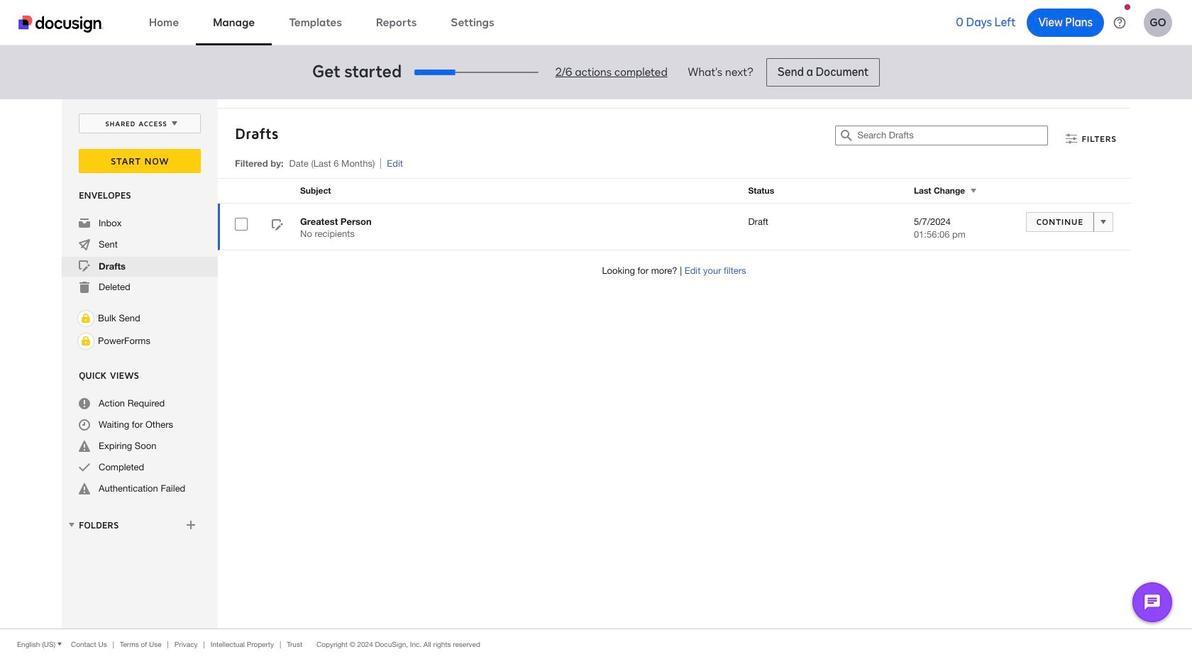 Task type: describe. For each thing, give the bounding box(es) containing it.
secondary navigation region
[[62, 99, 1134, 629]]

2 alert image from the top
[[79, 483, 90, 495]]

draft image
[[79, 261, 90, 272]]

inbox image
[[79, 218, 90, 229]]

clock image
[[79, 420, 90, 431]]

Search Drafts text field
[[858, 126, 1048, 145]]

trash image
[[79, 282, 90, 293]]

lock image
[[77, 310, 94, 327]]

lock image
[[77, 333, 94, 350]]



Task type: locate. For each thing, give the bounding box(es) containing it.
1 alert image from the top
[[79, 441, 90, 452]]

alert image
[[79, 441, 90, 452], [79, 483, 90, 495]]

action required image
[[79, 398, 90, 410]]

0 vertical spatial alert image
[[79, 441, 90, 452]]

sent image
[[79, 239, 90, 251]]

docusign esignature image
[[18, 15, 104, 32]]

1 vertical spatial alert image
[[79, 483, 90, 495]]

draft image
[[272, 219, 283, 233]]

more info region
[[0, 629, 1193, 659]]

alert image down completed icon
[[79, 483, 90, 495]]

alert image up completed icon
[[79, 441, 90, 452]]

view folders image
[[66, 520, 77, 531]]

completed image
[[79, 462, 90, 474]]



Task type: vqa. For each thing, say whether or not it's contained in the screenshot.
secondary navigation region
yes



